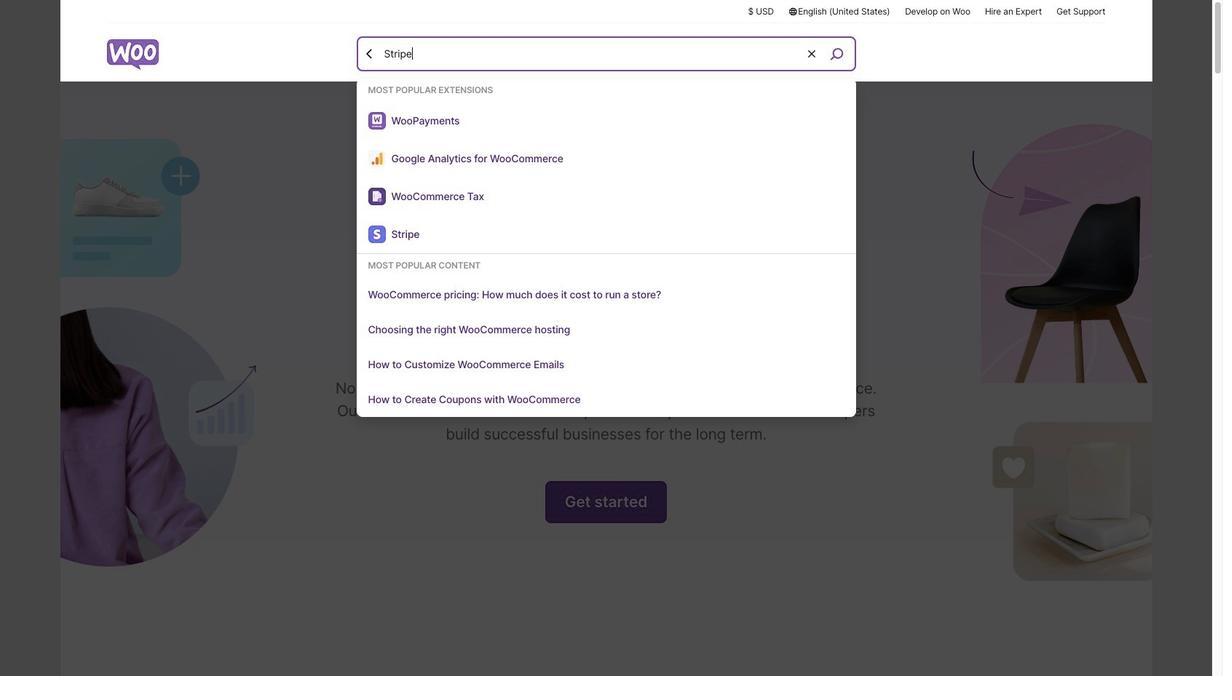 Task type: locate. For each thing, give the bounding box(es) containing it.
close search image
[[362, 46, 377, 61]]

list box
[[356, 84, 856, 417]]

1 vertical spatial group
[[356, 260, 856, 417]]

None search field
[[356, 36, 856, 417]]

0 vertical spatial group
[[356, 84, 856, 254]]

group
[[356, 84, 856, 254], [356, 260, 856, 417]]

Find extensions, themes, guides, and more… search field
[[380, 39, 806, 69]]

1 group from the top
[[356, 84, 856, 254]]



Task type: describe. For each thing, give the bounding box(es) containing it.
2 group from the top
[[356, 260, 856, 417]]



Task type: vqa. For each thing, say whether or not it's contained in the screenshot.
Group
yes



